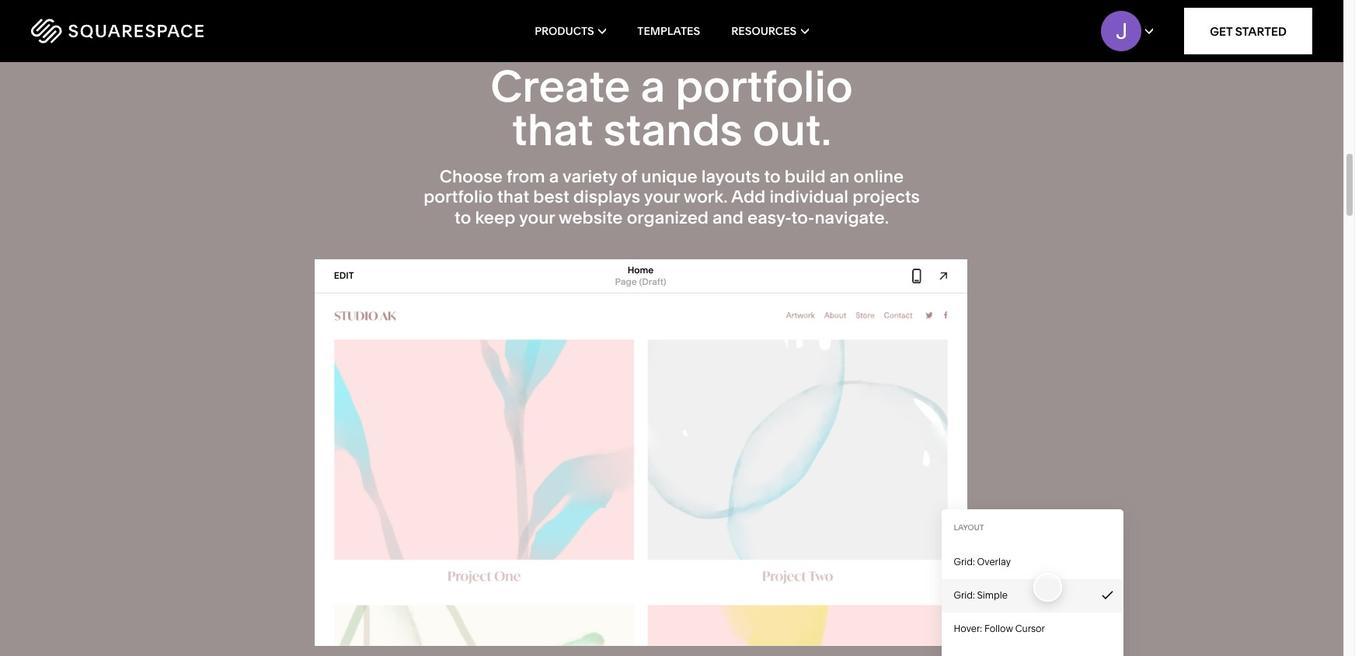 Task type: locate. For each thing, give the bounding box(es) containing it.
a right from
[[549, 166, 559, 187]]

that inside create a portfolio that stands out.
[[512, 103, 594, 156]]

that up from
[[512, 103, 594, 156]]

individual
[[770, 187, 849, 208]]

layout
[[954, 523, 984, 533]]

1 vertical spatial grid:
[[954, 590, 975, 602]]

to-
[[792, 207, 815, 228]]

0 vertical spatial portfolio
[[676, 60, 853, 113]]

portfolio left from
[[424, 187, 493, 208]]

and
[[713, 207, 744, 228]]

choose from a variety of unique layouts to build an online portfolio that best displays your work. add individual projects to keep your website organized and easy-to-navigate.
[[424, 166, 920, 228]]

your
[[644, 187, 680, 208], [519, 207, 555, 228]]

get
[[1210, 24, 1233, 38]]

1 horizontal spatial portfolio
[[676, 60, 853, 113]]

1 grid: from the top
[[954, 557, 975, 568]]

grid: inside button
[[954, 557, 975, 568]]

get started
[[1210, 24, 1287, 38]]

1 vertical spatial that
[[497, 187, 529, 208]]

2 grid: from the top
[[954, 590, 975, 602]]

to left keep
[[455, 207, 471, 228]]

products button
[[535, 0, 606, 62]]

page
[[615, 276, 637, 287]]

0 vertical spatial that
[[512, 103, 594, 156]]

grid: for grid: simple
[[954, 590, 975, 602]]

an
[[830, 166, 850, 187]]

grid: simple button
[[942, 580, 1123, 613]]

grid:
[[954, 557, 975, 568], [954, 590, 975, 602]]

create a portfolio that stands out.
[[491, 60, 853, 156]]

home
[[628, 265, 654, 276]]

that left best
[[497, 187, 529, 208]]

your right of
[[644, 187, 680, 208]]

started
[[1235, 24, 1287, 38]]

a down templates
[[641, 60, 665, 113]]

templates link
[[637, 0, 700, 62]]

overlay
[[977, 557, 1011, 568]]

that
[[512, 103, 594, 156], [497, 187, 529, 208]]

resources button
[[731, 0, 809, 62]]

1 vertical spatial a
[[549, 166, 559, 187]]

to
[[764, 166, 781, 187], [455, 207, 471, 228]]

your right keep
[[519, 207, 555, 228]]

portfolio inside 'choose from a variety of unique layouts to build an online portfolio that best displays your work. add individual projects to keep your website organized and easy-to-navigate.'
[[424, 187, 493, 208]]

1 horizontal spatial a
[[641, 60, 665, 113]]

of
[[621, 166, 637, 187]]

home page (draft)
[[615, 265, 666, 287]]

best
[[533, 187, 569, 208]]

to left build
[[764, 166, 781, 187]]

organized
[[627, 207, 709, 228]]

portfolio inside create a portfolio that stands out.
[[676, 60, 853, 113]]

0 horizontal spatial portfolio
[[424, 187, 493, 208]]

grid: inside button
[[954, 590, 975, 602]]

squarespace logo image
[[31, 19, 204, 44]]

1 vertical spatial to
[[455, 207, 471, 228]]

0 horizontal spatial a
[[549, 166, 559, 187]]

1 vertical spatial portfolio
[[424, 187, 493, 208]]

1 horizontal spatial to
[[764, 166, 781, 187]]

squarespace logo link
[[31, 19, 287, 44]]

a
[[641, 60, 665, 113], [549, 166, 559, 187]]

0 vertical spatial grid:
[[954, 557, 975, 568]]

portfolio down resources
[[676, 60, 853, 113]]

0 horizontal spatial to
[[455, 207, 471, 228]]

build
[[785, 166, 826, 187]]

grid: left overlay
[[954, 557, 975, 568]]

online
[[854, 166, 904, 187]]

navigate.
[[815, 207, 889, 228]]

grid: left "simple" at the bottom
[[954, 590, 975, 602]]

create
[[491, 60, 630, 113]]

0 vertical spatial a
[[641, 60, 665, 113]]

0 vertical spatial to
[[764, 166, 781, 187]]

portfolio
[[676, 60, 853, 113], [424, 187, 493, 208]]

templates
[[637, 24, 700, 38]]



Task type: vqa. For each thing, say whether or not it's contained in the screenshot.
2nd '-' from left
no



Task type: describe. For each thing, give the bounding box(es) containing it.
grid: overlay
[[954, 557, 1011, 568]]

1 horizontal spatial your
[[644, 187, 680, 208]]

variety
[[563, 166, 617, 187]]

keep
[[475, 207, 515, 228]]

displays
[[573, 187, 640, 208]]

grid: for grid: overlay
[[954, 557, 975, 568]]

layouts
[[702, 166, 760, 187]]

cursor
[[1015, 623, 1045, 635]]

add
[[731, 187, 766, 208]]

hover: follow cursor button
[[942, 613, 1123, 646]]

follow
[[985, 623, 1013, 635]]

projects
[[853, 187, 920, 208]]

a inside create a portfolio that stands out.
[[641, 60, 665, 113]]

hover:
[[954, 623, 982, 635]]

choose
[[440, 166, 503, 187]]

grid: overlay button
[[942, 546, 1123, 580]]

products
[[535, 24, 594, 38]]

simple grid layout image
[[314, 294, 967, 646]]

(draft)
[[639, 276, 666, 287]]

easy-
[[748, 207, 792, 228]]

website
[[559, 207, 623, 228]]

grid: simple
[[954, 590, 1008, 602]]

work.
[[684, 187, 728, 208]]

from
[[507, 166, 545, 187]]

that inside 'choose from a variety of unique layouts to build an online portfolio that best displays your work. add individual projects to keep your website organized and easy-to-navigate.'
[[497, 187, 529, 208]]

get started link
[[1184, 8, 1313, 54]]

simple
[[977, 590, 1008, 602]]

a inside 'choose from a variety of unique layouts to build an online portfolio that best displays your work. add individual projects to keep your website organized and easy-to-navigate.'
[[549, 166, 559, 187]]

resources
[[731, 24, 797, 38]]

edit
[[334, 271, 354, 281]]

stands
[[604, 103, 743, 156]]

out.
[[753, 103, 832, 156]]

0 horizontal spatial your
[[519, 207, 555, 228]]

unique
[[641, 166, 698, 187]]

hover: follow cursor
[[954, 623, 1045, 635]]



